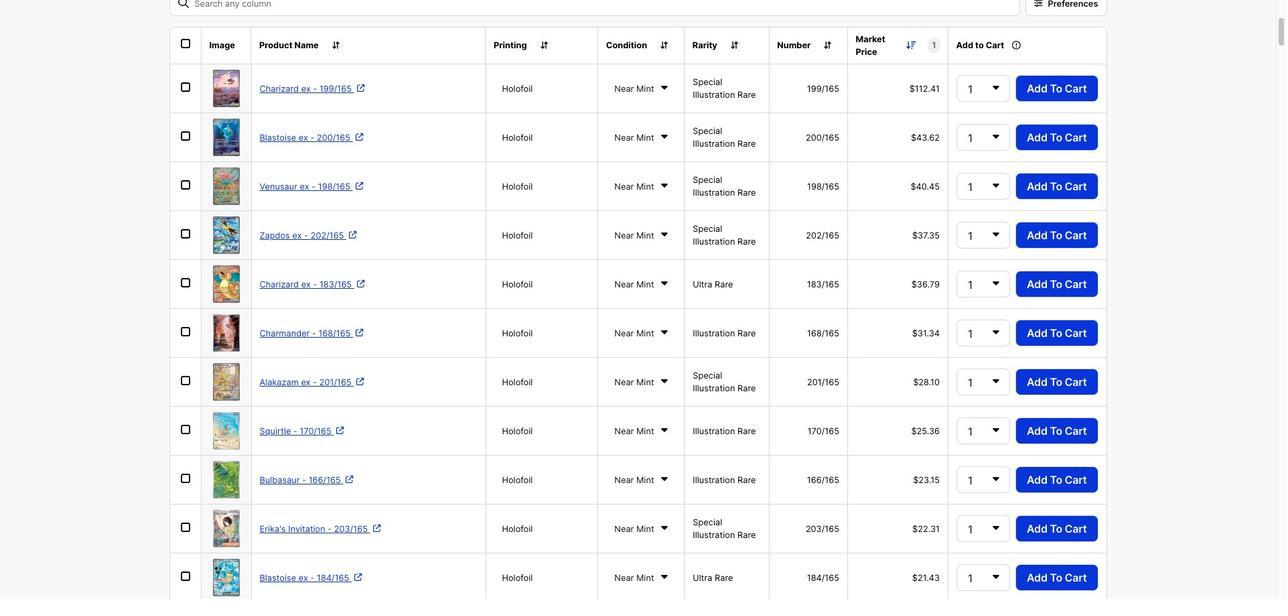 Task type: locate. For each thing, give the bounding box(es) containing it.
zapdos ex - 202/165
[[260, 230, 346, 240]]

arrow up right from square image for squirtle - 170/165
[[337, 426, 344, 435]]

166/165
[[309, 475, 341, 485], [807, 475, 840, 485]]

add for $23.15
[[1027, 473, 1048, 487]]

holofoil for 201/165
[[502, 377, 533, 387]]

201/165
[[319, 377, 352, 387], [808, 377, 840, 387]]

0 horizontal spatial 200/165
[[317, 132, 351, 142]]

illustration for 201/165
[[693, 383, 735, 393]]

near for 199/165
[[615, 83, 634, 93]]

blastoise
[[260, 132, 296, 142], [260, 573, 296, 583]]

4 near from the top
[[615, 230, 634, 240]]

0 horizontal spatial 183/165
[[320, 279, 352, 289]]

mint for 201/165
[[637, 377, 654, 387]]

1 near mint from the top
[[615, 83, 654, 93]]

1 ultra rare from the top
[[693, 279, 733, 289]]

1 field right $36.79
[[957, 271, 1011, 298]]

add to cart for $40.45
[[1027, 180, 1087, 193]]

199/165 down 'number'
[[807, 83, 840, 93]]

8 1 field from the top
[[957, 418, 1011, 444]]

1 right $22.31
[[968, 523, 973, 536]]

alakazam ex - 201/165 link
[[260, 377, 364, 387]]

to
[[1050, 82, 1063, 95], [1050, 131, 1063, 144], [1050, 180, 1063, 193], [1050, 229, 1063, 242], [1050, 277, 1063, 291], [1050, 326, 1063, 340], [1050, 375, 1063, 389], [1050, 424, 1063, 438], [1050, 473, 1063, 487], [1050, 522, 1063, 535], [1050, 571, 1063, 584]]

illustration
[[693, 90, 735, 100], [693, 139, 735, 149], [693, 188, 735, 198], [693, 237, 735, 247], [693, 328, 735, 338], [693, 383, 735, 393], [693, 426, 735, 436], [693, 475, 735, 485], [693, 530, 735, 540]]

$37.35
[[913, 230, 940, 240]]

product name
[[259, 40, 319, 50]]

ex down invitation
[[299, 573, 308, 583]]

arrow up right from square image right charmander - 168/165
[[356, 329, 363, 337]]

1 field right the $28.10
[[957, 369, 1011, 395]]

1 field right the $31.34
[[957, 320, 1011, 347]]

1 mint from the top
[[637, 83, 654, 93]]

1 horizontal spatial 183/165
[[807, 279, 840, 289]]

arrow up right from square image
[[357, 84, 364, 93], [356, 133, 363, 141], [357, 280, 364, 288], [356, 329, 363, 337], [337, 426, 344, 435], [373, 524, 380, 533]]

2 near mint field from the top
[[607, 126, 676, 149]]

caret down image
[[662, 82, 668, 93], [993, 131, 1000, 141], [993, 229, 1000, 239], [993, 277, 1000, 288], [993, 326, 1000, 337], [993, 375, 1000, 386], [662, 473, 668, 484], [993, 473, 1000, 484], [662, 522, 668, 533], [993, 522, 1000, 533], [662, 571, 668, 582]]

arrow up right from square image for zapdos ex - 202/165
[[349, 231, 357, 239]]

squirtle - 170/165 link
[[260, 426, 344, 436]]

arrow down arrow up image right the rarity
[[731, 41, 738, 50]]

2 near mint from the top
[[615, 132, 654, 142]]

8 mint from the top
[[637, 426, 654, 436]]

1 vertical spatial blastoise
[[260, 573, 296, 583]]

11 near from the top
[[615, 573, 634, 583]]

0 horizontal spatial arrow down arrow up image
[[332, 41, 340, 50]]

illustration rare for 170/165
[[693, 426, 756, 436]]

2 1 field from the top
[[957, 124, 1011, 151]]

- right alakazam
[[313, 377, 317, 387]]

invitation
[[288, 524, 325, 534]]

add to cart button for $112.41
[[1016, 75, 1099, 102]]

arrow up right from square image inside squirtle - 170/165 link
[[337, 426, 344, 435]]

near mint field for 168/165
[[607, 321, 676, 345]]

7 add to cart from the top
[[1027, 375, 1087, 389]]

3 add to cart button from the top
[[1016, 173, 1099, 200]]

ex right zapdos
[[292, 230, 302, 240]]

charizard ex - 199/165 link
[[260, 83, 364, 93]]

- down name
[[313, 83, 317, 93]]

1 down add to cart
[[968, 82, 973, 96]]

squirtle - 170/165
[[260, 426, 334, 436]]

1 right $36.79
[[968, 278, 973, 292]]

charizard ex - 183/165 thumbnail image
[[213, 266, 240, 303]]

3 arrow down arrow up image from the left
[[824, 41, 832, 50]]

near mint for 198/165
[[615, 181, 654, 191]]

arrow up right from square image inside charizard ex - 199/165 link
[[357, 84, 364, 93]]

add for $112.41
[[1027, 82, 1048, 95]]

price
[[856, 47, 878, 57]]

arrow up right from square image right squirtle - 170/165
[[337, 426, 344, 435]]

1 arrow down arrow up image from the left
[[661, 41, 668, 50]]

ex for 183/165
[[301, 279, 311, 289]]

$36.79
[[912, 279, 940, 289]]

2 arrow down arrow up image from the left
[[540, 41, 548, 50]]

ultra
[[693, 279, 713, 289], [693, 573, 713, 583]]

near mint field for 201/165
[[607, 370, 676, 394]]

charizard ex - 199/165
[[260, 83, 354, 93]]

near
[[615, 83, 634, 93], [615, 132, 634, 142], [615, 181, 634, 191], [615, 230, 634, 240], [615, 279, 634, 289], [615, 328, 634, 338], [615, 377, 634, 387], [615, 426, 634, 436], [615, 475, 634, 485], [615, 524, 634, 534], [615, 573, 634, 583]]

arrow up right from square image right charizard ex - 199/165
[[357, 84, 364, 93]]

202/165
[[311, 230, 344, 240], [806, 230, 840, 240]]

arrow down arrow up image for printing
[[540, 41, 548, 50]]

arrow down arrow up image right condition
[[661, 41, 668, 50]]

arrow up right from square image
[[356, 182, 363, 190], [349, 231, 357, 239], [357, 377, 364, 386], [346, 475, 354, 484], [354, 573, 362, 582]]

168/165
[[319, 328, 351, 338], [807, 328, 840, 338]]

ex up charmander - 168/165
[[301, 279, 311, 289]]

-
[[313, 83, 317, 93], [311, 132, 315, 142], [312, 181, 316, 191], [304, 230, 308, 240], [313, 279, 317, 289], [312, 328, 316, 338], [313, 377, 317, 387], [294, 426, 297, 436], [302, 475, 306, 485], [328, 524, 332, 534], [311, 573, 315, 583]]

0 horizontal spatial 199/165
[[320, 83, 352, 93]]

to for $43.62
[[1050, 131, 1063, 144]]

1 horizontal spatial 201/165
[[808, 377, 840, 387]]

None checkbox
[[181, 131, 190, 140], [181, 180, 190, 189], [181, 278, 190, 287], [181, 425, 190, 434], [181, 571, 190, 581], [181, 131, 190, 140], [181, 180, 190, 189], [181, 278, 190, 287], [181, 425, 190, 434], [181, 571, 190, 581]]

ex for 200/165
[[299, 132, 308, 142]]

add to cart button
[[1016, 75, 1099, 102], [1016, 124, 1099, 151], [1016, 173, 1099, 200], [1016, 222, 1099, 249], [1016, 271, 1099, 298], [1016, 320, 1099, 347], [1016, 369, 1099, 395], [1016, 418, 1099, 444], [1016, 466, 1099, 493], [1016, 515, 1099, 542], [1016, 564, 1099, 591]]

charizard
[[260, 83, 299, 93], [260, 279, 299, 289]]

zapdos ex - 202/165 link
[[260, 230, 357, 240]]

special illustration rare for 203/165
[[693, 517, 756, 540]]

1 for $31.34
[[968, 327, 973, 340]]

1 right the $28.10
[[968, 376, 973, 389]]

arrow up right from square image inside bulbasaur - 166/165 link
[[346, 475, 354, 484]]

near for 202/165
[[615, 230, 634, 240]]

arrow down arrow up image
[[661, 41, 668, 50], [731, 41, 738, 50], [824, 41, 832, 50]]

condition
[[606, 40, 647, 50]]

0 horizontal spatial 203/165
[[334, 524, 368, 534]]

199/165
[[320, 83, 352, 93], [807, 83, 840, 93]]

5 special from the top
[[693, 371, 722, 381]]

0 horizontal spatial 184/165
[[317, 573, 349, 583]]

venusaur
[[260, 181, 298, 191]]

0 horizontal spatial 170/165
[[300, 426, 332, 436]]

special illustration rare for 201/165
[[693, 371, 756, 393]]

5 illustration from the top
[[693, 328, 735, 338]]

holofoil for 198/165
[[502, 181, 533, 191]]

8 near mint from the top
[[615, 426, 654, 436]]

1 horizontal spatial arrow down arrow up image
[[731, 41, 738, 50]]

charmander - 168/165 link
[[260, 328, 363, 338]]

1 field for $112.41
[[957, 75, 1011, 102]]

3 holofoil from the top
[[502, 181, 533, 191]]

6 mint from the top
[[637, 328, 654, 338]]

1 vertical spatial illustration rare
[[693, 426, 756, 436]]

1 field right the $25.36
[[957, 418, 1011, 444]]

10 holofoil from the top
[[502, 524, 533, 534]]

6 near mint field from the top
[[607, 321, 676, 345]]

9 holofoil from the top
[[502, 475, 533, 485]]

- for 199/165
[[313, 83, 317, 93]]

7 near from the top
[[615, 377, 634, 387]]

11 1 field from the top
[[957, 564, 1011, 591]]

arrow up right from square image for erika's invitation - 203/165
[[373, 524, 380, 533]]

cart for $22.31
[[1065, 522, 1087, 535]]

1 horizontal spatial 166/165
[[807, 475, 840, 485]]

$25.36
[[912, 426, 940, 436]]

5 1 field from the top
[[957, 271, 1011, 298]]

arrow up right from square image right alakazam ex - 201/165
[[357, 377, 364, 386]]

arrow up right from square image inside zapdos ex - 202/165 link
[[349, 231, 357, 239]]

- right zapdos
[[304, 230, 308, 240]]

0 horizontal spatial arrow down arrow up image
[[661, 41, 668, 50]]

1 to from the top
[[1050, 82, 1063, 95]]

- for 201/165
[[313, 377, 317, 387]]

- for 184/165
[[311, 573, 315, 583]]

1 illustration from the top
[[693, 90, 735, 100]]

2 holofoil from the top
[[502, 132, 533, 142]]

add to cart for $43.62
[[1027, 131, 1087, 144]]

special for 200/165
[[693, 126, 722, 136]]

0 horizontal spatial 166/165
[[309, 475, 341, 485]]

2 201/165 from the left
[[808, 377, 840, 387]]

arrow up right from square image inside blastoise ex - 184/165 link
[[354, 573, 362, 582]]

6 add to cart button from the top
[[1016, 320, 1099, 347]]

199/165 up blastoise ex - 200/165 link
[[320, 83, 352, 93]]

illustration rare
[[693, 328, 756, 338], [693, 426, 756, 436], [693, 475, 756, 485]]

ex right venusaur
[[300, 181, 309, 191]]

1 arrow down arrow up image from the left
[[332, 41, 340, 50]]

1 horizontal spatial 170/165
[[808, 426, 840, 436]]

mint for 168/165
[[637, 328, 654, 338]]

market price
[[856, 34, 886, 57]]

holofoil
[[502, 83, 533, 93], [502, 132, 533, 142], [502, 181, 533, 191], [502, 230, 533, 240], [502, 279, 533, 289], [502, 328, 533, 338], [502, 377, 533, 387], [502, 426, 533, 436], [502, 475, 533, 485], [502, 524, 533, 534], [502, 573, 533, 583]]

add to cart button for $36.79
[[1016, 271, 1099, 298]]

6 special illustration rare from the top
[[693, 517, 756, 540]]

add to cart for $31.34
[[1027, 326, 1087, 340]]

1 right the $25.36
[[968, 425, 973, 438]]

special for 201/165
[[693, 371, 722, 381]]

8 illustration from the top
[[693, 475, 735, 485]]

blastoise ex - 200/165
[[260, 132, 353, 142]]

10 near mint from the top
[[615, 524, 654, 534]]

to for $36.79
[[1050, 277, 1063, 291]]

bulbasaur - 166/165 thumbnail image
[[213, 461, 240, 499]]

9 add to cart button from the top
[[1016, 466, 1099, 493]]

1 horizontal spatial 202/165
[[806, 230, 840, 240]]

0 horizontal spatial 201/165
[[319, 377, 352, 387]]

venusaur ex - 198/165 thumbnail image
[[213, 168, 240, 205]]

1 horizontal spatial 168/165
[[807, 328, 840, 338]]

special
[[693, 77, 722, 87], [693, 126, 722, 136], [693, 175, 722, 185], [693, 224, 722, 234], [693, 371, 722, 381], [693, 517, 722, 527]]

arrow down arrow up image right name
[[332, 41, 340, 50]]

11 near mint field from the top
[[607, 566, 676, 589]]

1 vertical spatial ultra
[[693, 573, 713, 583]]

1 add to cart from the top
[[1027, 82, 1087, 95]]

1 right $23.15
[[968, 474, 973, 487]]

near mint
[[615, 83, 654, 93], [615, 132, 654, 142], [615, 181, 654, 191], [615, 230, 654, 240], [615, 279, 654, 289], [615, 328, 654, 338], [615, 377, 654, 387], [615, 426, 654, 436], [615, 475, 654, 485], [615, 524, 654, 534], [615, 573, 654, 583]]

- right venusaur
[[312, 181, 316, 191]]

6 add to cart from the top
[[1027, 326, 1087, 340]]

9 illustration from the top
[[693, 530, 735, 540]]

8 near from the top
[[615, 426, 634, 436]]

3 near mint from the top
[[615, 181, 654, 191]]

198/165
[[318, 181, 350, 191], [807, 181, 840, 191]]

3 near from the top
[[615, 181, 634, 191]]

bulbasaur
[[260, 475, 300, 485]]

ex down name
[[301, 83, 311, 93]]

0 horizontal spatial 168/165
[[319, 328, 351, 338]]

4 special from the top
[[693, 224, 722, 234]]

charizard ex - 199/165 thumbnail image
[[213, 70, 240, 107]]

- up charmander - 168/165 link
[[313, 279, 317, 289]]

6 special from the top
[[693, 517, 722, 527]]

charmander - 168/165 thumbnail image
[[213, 314, 240, 352]]

0 horizontal spatial 198/165
[[318, 181, 350, 191]]

4 near mint from the top
[[615, 230, 654, 240]]

2 illustration rare from the top
[[693, 426, 756, 436]]

arrow up right from square image right blastoise ex - 184/165 in the left of the page
[[354, 573, 362, 582]]

4 1 field from the top
[[957, 222, 1011, 249]]

183/165
[[320, 279, 352, 289], [807, 279, 840, 289]]

1 for $21.43
[[968, 572, 973, 585]]

blastoise down the erika's
[[260, 573, 296, 583]]

ultra rare for 184/165
[[693, 573, 733, 583]]

mint for 200/165
[[637, 132, 654, 142]]

near for 200/165
[[615, 132, 634, 142]]

3 near mint field from the top
[[607, 175, 676, 198]]

2 special illustration rare from the top
[[693, 126, 756, 149]]

200/165
[[317, 132, 351, 142], [806, 132, 840, 142]]

zapdos ex - 202/165 thumbnail image
[[213, 217, 240, 254]]

4 to from the top
[[1050, 229, 1063, 242]]

1 field right $21.43
[[957, 564, 1011, 591]]

blastoise ex - 184/165 thumbnail image
[[213, 559, 240, 596]]

near mint field for 184/165
[[607, 566, 676, 589]]

10 near mint field from the top
[[607, 517, 676, 541]]

- down charizard ex - 199/165 link at left top
[[311, 132, 315, 142]]

1 field for $37.35
[[957, 222, 1011, 249]]

illustration rare for 166/165
[[693, 475, 756, 485]]

1 horizontal spatial 199/165
[[807, 83, 840, 93]]

4 mint from the top
[[637, 230, 654, 240]]

circle exclamation image
[[1013, 41, 1021, 50]]

near mint for 199/165
[[615, 83, 654, 93]]

arrow up right from square image inside charizard ex - 183/165 link
[[357, 280, 364, 288]]

cart
[[986, 40, 1005, 50], [1065, 82, 1087, 95], [1065, 131, 1087, 144], [1065, 180, 1087, 193], [1065, 229, 1087, 242], [1065, 277, 1087, 291], [1065, 326, 1087, 340], [1065, 375, 1087, 389], [1065, 424, 1087, 438], [1065, 473, 1087, 487], [1065, 522, 1087, 535], [1065, 571, 1087, 584]]

ex for 198/165
[[300, 181, 309, 191]]

1 field
[[957, 75, 1011, 102], [957, 124, 1011, 151], [957, 173, 1011, 200], [957, 222, 1011, 249], [957, 271, 1011, 298], [957, 320, 1011, 347], [957, 369, 1011, 395], [957, 418, 1011, 444], [957, 466, 1011, 493], [957, 515, 1011, 542], [957, 564, 1011, 591]]

5 near mint field from the top
[[607, 272, 676, 296]]

1 right the $31.34
[[968, 327, 973, 340]]

arrow down arrow up image
[[332, 41, 340, 50], [540, 41, 548, 50]]

2 arrow down arrow up image from the left
[[731, 41, 738, 50]]

10 add to cart from the top
[[1027, 522, 1087, 535]]

0 vertical spatial charizard
[[260, 83, 299, 93]]

add for $25.36
[[1027, 424, 1048, 438]]

1 field for $23.15
[[957, 466, 1011, 493]]

2 horizontal spatial arrow down arrow up image
[[824, 41, 832, 50]]

$21.43
[[913, 573, 940, 583]]

erika's invitation - 203/165 thumbnail image
[[213, 510, 240, 547]]

arrow up right from square image inside venusaur ex - 198/165 link
[[356, 182, 363, 190]]

5 near from the top
[[615, 279, 634, 289]]

ex up venusaur ex - 198/165
[[299, 132, 308, 142]]

1 field right $23.15
[[957, 466, 1011, 493]]

0 vertical spatial blastoise
[[260, 132, 296, 142]]

1 field right $40.45
[[957, 173, 1011, 200]]

1 horizontal spatial arrow down arrow up image
[[540, 41, 548, 50]]

arrow up right from square image right venusaur ex - 198/165
[[356, 182, 363, 190]]

5 special illustration rare from the top
[[693, 371, 756, 393]]

special for 199/165
[[693, 77, 722, 87]]

1 field down add to cart
[[957, 75, 1011, 102]]

add for $43.62
[[1027, 131, 1048, 144]]

illustration for 199/165
[[693, 90, 735, 100]]

1 horizontal spatial 203/165
[[806, 524, 840, 534]]

erika's
[[260, 524, 286, 534]]

arrow down arrow up image for number
[[824, 41, 832, 50]]

2 blastoise from the top
[[260, 573, 296, 583]]

ultra for 184/165
[[693, 573, 713, 583]]

1 field right $22.31
[[957, 515, 1011, 542]]

ex right alakazam
[[301, 377, 311, 387]]

5 mint from the top
[[637, 279, 654, 289]]

9 near mint field from the top
[[607, 468, 676, 492]]

1 field for $25.36
[[957, 418, 1011, 444]]

1 holofoil from the top
[[502, 83, 533, 93]]

1 blastoise from the top
[[260, 132, 296, 142]]

caret down image
[[993, 82, 1000, 93], [662, 131, 668, 141], [662, 180, 668, 190], [993, 180, 1000, 190], [662, 229, 668, 239], [662, 277, 668, 288], [662, 326, 668, 337], [662, 375, 668, 386], [662, 424, 668, 435], [993, 424, 1000, 435], [993, 571, 1000, 582]]

special illustration rare
[[693, 77, 756, 100], [693, 126, 756, 149], [693, 175, 756, 198], [693, 224, 756, 247], [693, 371, 756, 393], [693, 517, 756, 540]]

- right squirtle
[[294, 426, 297, 436]]

near mint for 203/165
[[615, 524, 654, 534]]

170/165
[[300, 426, 332, 436], [808, 426, 840, 436]]

add
[[957, 40, 974, 50], [1027, 82, 1048, 95], [1027, 131, 1048, 144], [1027, 180, 1048, 193], [1027, 229, 1048, 242], [1027, 277, 1048, 291], [1027, 326, 1048, 340], [1027, 375, 1048, 389], [1027, 424, 1048, 438], [1027, 473, 1048, 487], [1027, 522, 1048, 535], [1027, 571, 1048, 584]]

3 special from the top
[[693, 175, 722, 185]]

203/165
[[334, 524, 368, 534], [806, 524, 840, 534]]

mint for 198/165
[[637, 181, 654, 191]]

4 near mint field from the top
[[607, 223, 676, 247]]

$112.41
[[910, 83, 940, 93]]

- down erika's invitation - 203/165
[[311, 573, 315, 583]]

ultra rare
[[693, 279, 733, 289], [693, 573, 733, 583]]

1 right the $43.62
[[968, 131, 973, 145]]

charizard down zapdos
[[260, 279, 299, 289]]

arrow up right from square image right blastoise ex - 200/165
[[356, 133, 363, 141]]

charizard ex - 183/165
[[260, 279, 354, 289]]

4 holofoil from the top
[[502, 230, 533, 240]]

1 horizontal spatial 200/165
[[806, 132, 840, 142]]

add to cart
[[1027, 82, 1087, 95], [1027, 131, 1087, 144], [1027, 180, 1087, 193], [1027, 229, 1087, 242], [1027, 277, 1087, 291], [1027, 326, 1087, 340], [1027, 375, 1087, 389], [1027, 424, 1087, 438], [1027, 473, 1087, 487], [1027, 522, 1087, 535], [1027, 571, 1087, 584]]

ex for 199/165
[[301, 83, 311, 93]]

0 vertical spatial illustration rare
[[693, 328, 756, 338]]

1 for $25.36
[[968, 425, 973, 438]]

5 holofoil from the top
[[502, 279, 533, 289]]

1 200/165 from the left
[[317, 132, 351, 142]]

cart for $43.62
[[1065, 131, 1087, 144]]

2 special from the top
[[693, 126, 722, 136]]

near mint for 170/165
[[615, 426, 654, 436]]

cart for $23.15
[[1065, 473, 1087, 487]]

5 near mint from the top
[[615, 279, 654, 289]]

arrow up right from square image right charizard ex - 183/165
[[357, 280, 364, 288]]

charizard for charizard ex - 199/165
[[260, 83, 299, 93]]

arrow up right from square image right erika's invitation - 203/165
[[373, 524, 380, 533]]

number
[[777, 40, 811, 50]]

8 add to cart from the top
[[1027, 424, 1087, 438]]

1 right $40.45
[[968, 180, 973, 194]]

add to cart for $28.10
[[1027, 375, 1087, 389]]

0 vertical spatial ultra rare
[[693, 279, 733, 289]]

arrow up right from square image for blastoise ex - 184/165
[[354, 573, 362, 582]]

1 201/165 from the left
[[319, 377, 352, 387]]

1
[[932, 40, 936, 50], [968, 82, 973, 96], [968, 131, 973, 145], [968, 180, 973, 194], [968, 229, 973, 243], [968, 278, 973, 292], [968, 327, 973, 340], [968, 376, 973, 389], [968, 425, 973, 438], [968, 474, 973, 487], [968, 523, 973, 536], [968, 572, 973, 585]]

1 for $23.15
[[968, 474, 973, 487]]

- for 198/165
[[312, 181, 316, 191]]

7 near mint field from the top
[[607, 370, 676, 394]]

Near Mint field
[[607, 77, 676, 100], [607, 126, 676, 149], [607, 175, 676, 198], [607, 223, 676, 247], [607, 272, 676, 296], [607, 321, 676, 345], [607, 370, 676, 394], [607, 419, 676, 443], [607, 468, 676, 492], [607, 517, 676, 541], [607, 566, 676, 589]]

9 near mint from the top
[[615, 475, 654, 485]]

7 holofoil from the top
[[502, 377, 533, 387]]

rare
[[738, 90, 756, 100], [738, 139, 756, 149], [738, 188, 756, 198], [738, 237, 756, 247], [715, 279, 733, 289], [738, 328, 756, 338], [738, 383, 756, 393], [738, 426, 756, 436], [738, 475, 756, 485], [738, 530, 756, 540], [715, 573, 733, 583]]

None checkbox
[[181, 39, 190, 48], [181, 82, 190, 91], [181, 229, 190, 238], [181, 327, 190, 336], [181, 376, 190, 385], [181, 473, 190, 483], [181, 522, 190, 532], [181, 39, 190, 48], [181, 82, 190, 91], [181, 229, 190, 238], [181, 327, 190, 336], [181, 376, 190, 385], [181, 473, 190, 483], [181, 522, 190, 532]]

arrow down arrow up image right 'number'
[[824, 41, 832, 50]]

image
[[209, 40, 235, 50]]

arrow up right from square image inside blastoise ex - 200/165 link
[[356, 133, 363, 141]]

9 add to cart from the top
[[1027, 473, 1087, 487]]

- right invitation
[[328, 524, 332, 534]]

arrow up right from square image inside charmander - 168/165 link
[[356, 329, 363, 337]]

10 to from the top
[[1050, 522, 1063, 535]]

holofoil for 202/165
[[502, 230, 533, 240]]

4 illustration from the top
[[693, 237, 735, 247]]

near mint field for 203/165
[[607, 517, 676, 541]]

ex
[[301, 83, 311, 93], [299, 132, 308, 142], [300, 181, 309, 191], [292, 230, 302, 240], [301, 279, 311, 289], [301, 377, 311, 387], [299, 573, 308, 583]]

2 vertical spatial illustration rare
[[693, 475, 756, 485]]

1 vertical spatial ultra rare
[[693, 573, 733, 583]]

arrow up right from square image inside alakazam ex - 201/165 link
[[357, 377, 364, 386]]

0 horizontal spatial 202/165
[[311, 230, 344, 240]]

arrow up right from square image right bulbasaur - 166/165
[[346, 475, 354, 484]]

add to cart for $37.35
[[1027, 229, 1087, 242]]

1 field right the $43.62
[[957, 124, 1011, 151]]

1 right $21.43
[[968, 572, 973, 585]]

1 right $37.35
[[968, 229, 973, 243]]

3 illustration from the top
[[693, 188, 735, 198]]

blastoise up venusaur
[[260, 132, 296, 142]]

arrow up right from square image right zapdos ex - 202/165
[[349, 231, 357, 239]]

11 holofoil from the top
[[502, 573, 533, 583]]

arrow up right from square image inside erika's invitation - 203/165 link
[[373, 524, 380, 533]]

3 to from the top
[[1050, 180, 1063, 193]]

3 mint from the top
[[637, 181, 654, 191]]

1 field right $37.35
[[957, 222, 1011, 249]]

11 add to cart button from the top
[[1016, 564, 1099, 591]]

2 ultra rare from the top
[[693, 573, 733, 583]]

charizard down 'product'
[[260, 83, 299, 93]]

alakazam ex - 201/165
[[260, 377, 354, 387]]

near mint field for 183/165
[[607, 272, 676, 296]]

add to cart button for $40.45
[[1016, 173, 1099, 200]]

2 168/165 from the left
[[807, 328, 840, 338]]

squirtle
[[260, 426, 291, 436]]

9 near from the top
[[615, 475, 634, 485]]

7 1 field from the top
[[957, 369, 1011, 395]]

184/165
[[317, 573, 349, 583], [807, 573, 840, 583]]

2 to from the top
[[1050, 131, 1063, 144]]

0 vertical spatial ultra
[[693, 279, 713, 289]]

8 add to cart button from the top
[[1016, 418, 1099, 444]]

1 horizontal spatial 198/165
[[807, 181, 840, 191]]

mint
[[637, 83, 654, 93], [637, 132, 654, 142], [637, 181, 654, 191], [637, 230, 654, 240], [637, 279, 654, 289], [637, 328, 654, 338], [637, 377, 654, 387], [637, 426, 654, 436], [637, 475, 654, 485], [637, 524, 654, 534], [637, 573, 654, 583]]

1 vertical spatial charizard
[[260, 279, 299, 289]]

arrow down arrow up image right printing at left top
[[540, 41, 548, 50]]

illustration for 200/165
[[693, 139, 735, 149]]

1 horizontal spatial 184/165
[[807, 573, 840, 583]]

arrow up right from square image for charizard ex - 199/165
[[357, 84, 364, 93]]

1 special illustration rare from the top
[[693, 77, 756, 100]]



Task type: describe. For each thing, give the bounding box(es) containing it.
2 199/165 from the left
[[807, 83, 840, 93]]

add to cart for $25.36
[[1027, 424, 1087, 438]]

1 170/165 from the left
[[300, 426, 332, 436]]

rarity
[[693, 40, 718, 50]]

venusaur ex - 198/165
[[260, 181, 353, 191]]

blastoise for blastoise ex - 200/165
[[260, 132, 296, 142]]

arrow down arrow up image for product name
[[332, 41, 340, 50]]

add for $28.10
[[1027, 375, 1048, 389]]

near for 201/165
[[615, 377, 634, 387]]

2 202/165 from the left
[[806, 230, 840, 240]]

near mint field for 198/165
[[607, 175, 676, 198]]

near mint for 200/165
[[615, 132, 654, 142]]

printing
[[494, 40, 527, 50]]

arrow up right from square image for charmander - 168/165
[[356, 329, 363, 337]]

illustration rare for 168/165
[[693, 328, 756, 338]]

near for 183/165
[[615, 279, 634, 289]]

mint for 202/165
[[637, 230, 654, 240]]

erika's invitation - 203/165
[[260, 524, 370, 534]]

- right bulbasaur
[[302, 475, 306, 485]]

add to cart button for $25.36
[[1016, 418, 1099, 444]]

charizard ex - 183/165 link
[[260, 279, 364, 289]]

to for $31.34
[[1050, 326, 1063, 340]]

- for 200/165
[[311, 132, 315, 142]]

cart for $25.36
[[1065, 424, 1087, 438]]

ultra rare for 183/165
[[693, 279, 733, 289]]

mint for 166/165
[[637, 475, 654, 485]]

special for 203/165
[[693, 517, 722, 527]]

erika's invitation - 203/165 link
[[260, 524, 380, 534]]

cart for $36.79
[[1065, 277, 1087, 291]]

add to cart button for $43.62
[[1016, 124, 1099, 151]]

2 183/165 from the left
[[807, 279, 840, 289]]

ex for 202/165
[[292, 230, 302, 240]]

near for 203/165
[[615, 524, 634, 534]]

$31.34
[[913, 328, 940, 338]]

special illustration rare for 202/165
[[693, 224, 756, 247]]

mint for 170/165
[[637, 426, 654, 436]]

near mint field for 166/165
[[607, 468, 676, 492]]

bulbasaur - 166/165
[[260, 475, 343, 485]]

Search any column field
[[169, 0, 1020, 16]]

1 198/165 from the left
[[318, 181, 350, 191]]

1 199/165 from the left
[[320, 83, 352, 93]]

arrow down arrow up image for condition
[[661, 41, 668, 50]]

$40.45
[[911, 181, 940, 191]]

add to cart button for $28.10
[[1016, 369, 1099, 395]]

near mint field for 199/165
[[607, 77, 676, 100]]

8 holofoil from the top
[[502, 426, 533, 436]]

- for 183/165
[[313, 279, 317, 289]]

special for 202/165
[[693, 224, 722, 234]]

- for 203/165
[[328, 524, 332, 534]]

add to cart button for $23.15
[[1016, 466, 1099, 493]]

1 for $112.41
[[968, 82, 973, 96]]

add to cart button for $21.43
[[1016, 564, 1099, 591]]

2 200/165 from the left
[[806, 132, 840, 142]]

sliders image
[[1034, 0, 1043, 7]]

near for 166/165
[[615, 475, 634, 485]]

holofoil for 183/165
[[502, 279, 533, 289]]

market
[[856, 34, 886, 44]]

zapdos
[[260, 230, 290, 240]]

near mint for 166/165
[[615, 475, 654, 485]]

add to cart button for $37.35
[[1016, 222, 1099, 249]]

mint for 203/165
[[637, 524, 654, 534]]

name
[[295, 40, 319, 50]]

alakazam
[[260, 377, 299, 387]]

arrow up right from square image for charizard ex - 183/165
[[357, 280, 364, 288]]

ultra for 183/165
[[693, 279, 713, 289]]

1 184/165 from the left
[[317, 573, 349, 583]]

blastoise ex - 184/165 link
[[260, 573, 362, 583]]

illustration for 202/165
[[693, 237, 735, 247]]

$22.31
[[913, 524, 940, 534]]

squirtle - 170/165 thumbnail image
[[213, 412, 240, 450]]

cart for $112.41
[[1065, 82, 1087, 95]]

add for $37.35
[[1027, 229, 1048, 242]]

blastoise ex - 200/165 link
[[260, 132, 363, 142]]

special for 198/165
[[693, 175, 722, 185]]

1 168/165 from the left
[[319, 328, 351, 338]]

mint for 199/165
[[637, 83, 654, 93]]

blastoise ex - 200/165 thumbnail image
[[213, 119, 240, 156]]

to for $40.45
[[1050, 180, 1063, 193]]

2 184/165 from the left
[[807, 573, 840, 583]]

$23.15
[[913, 475, 940, 485]]

1 field for $40.45
[[957, 173, 1011, 200]]

to for $25.36
[[1050, 424, 1063, 438]]

add to cart button for $22.31
[[1016, 515, 1099, 542]]

2 203/165 from the left
[[806, 524, 840, 534]]

1 166/165 from the left
[[309, 475, 341, 485]]

holofoil for 199/165
[[502, 83, 533, 93]]

to for $37.35
[[1050, 229, 1063, 242]]

1 right the arrow down wide short image
[[932, 40, 936, 50]]

venusaur ex - 198/165 link
[[260, 181, 363, 191]]

1 203/165 from the left
[[334, 524, 368, 534]]

add to cart for $36.79
[[1027, 277, 1087, 291]]

to for $28.10
[[1050, 375, 1063, 389]]

$28.10
[[913, 377, 940, 387]]

near mint for 201/165
[[615, 377, 654, 387]]

holofoil for 203/165
[[502, 524, 533, 534]]

to for $112.41
[[1050, 82, 1063, 95]]

blastoise ex - 184/165
[[260, 573, 352, 583]]

arrow down wide short image
[[906, 41, 916, 50]]

1 field for $36.79
[[957, 271, 1011, 298]]

1 for $43.62
[[968, 131, 973, 145]]

1 for $36.79
[[968, 278, 973, 292]]

near for 168/165
[[615, 328, 634, 338]]

cart for $31.34
[[1065, 326, 1087, 340]]

near mint for 183/165
[[615, 279, 654, 289]]

2 170/165 from the left
[[808, 426, 840, 436]]

cart for $37.35
[[1065, 229, 1087, 242]]

near for 170/165
[[615, 426, 634, 436]]

$43.62
[[911, 132, 940, 142]]

2 166/165 from the left
[[807, 475, 840, 485]]

illustration for 198/165
[[693, 188, 735, 198]]

alakazam ex - 201/165 thumbnail image
[[213, 363, 240, 401]]

blastoise for blastoise ex - 184/165
[[260, 573, 296, 583]]

add for $31.34
[[1027, 326, 1048, 340]]

magnifying glass image
[[178, 0, 189, 8]]

charmander
[[260, 328, 310, 338]]

to
[[976, 40, 984, 50]]

bulbasaur - 166/165 link
[[260, 475, 354, 485]]

add to cart
[[957, 40, 1005, 50]]

2 198/165 from the left
[[807, 181, 840, 191]]

special illustration rare for 198/165
[[693, 175, 756, 198]]

- for 202/165
[[304, 230, 308, 240]]

1 for $37.35
[[968, 229, 973, 243]]

1 for $40.45
[[968, 180, 973, 194]]

1 202/165 from the left
[[311, 230, 344, 240]]

6 holofoil from the top
[[502, 328, 533, 338]]

1 183/165 from the left
[[320, 279, 352, 289]]

product
[[259, 40, 293, 50]]

near mint field for 202/165
[[607, 223, 676, 247]]

7 illustration from the top
[[693, 426, 735, 436]]

arrow down arrow up image for rarity
[[731, 41, 738, 50]]

special illustration rare for 199/165
[[693, 77, 756, 100]]

charmander - 168/165
[[260, 328, 353, 338]]

- right charmander
[[312, 328, 316, 338]]



Task type: vqa. For each thing, say whether or not it's contained in the screenshot.
submit your search "ICON"
no



